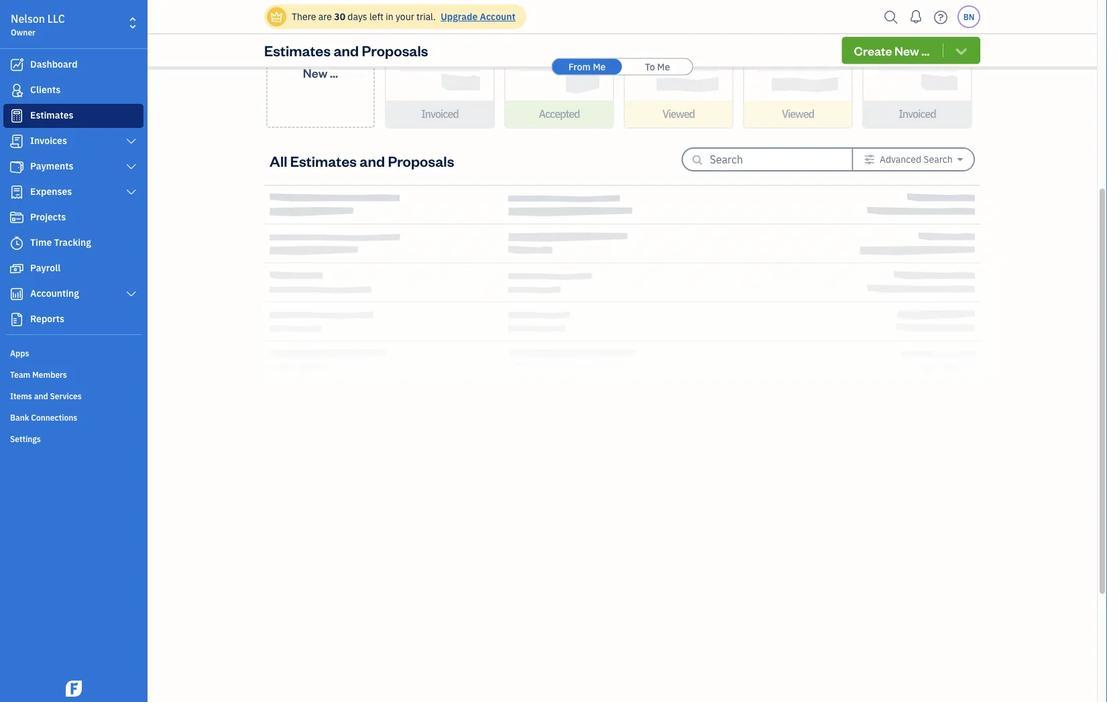 Task type: describe. For each thing, give the bounding box(es) containing it.
apps link
[[3, 343, 144, 363]]

advanced
[[880, 153, 921, 166]]

items
[[10, 391, 32, 402]]

expense image
[[9, 186, 25, 199]]

all
[[270, 151, 287, 170]]

new inside create new …
[[303, 65, 328, 81]]

0 horizontal spatial create new … button
[[266, 0, 375, 128]]

projects link
[[3, 206, 144, 230]]

services
[[50, 391, 82, 402]]

payroll link
[[3, 257, 144, 281]]

2 invoiced from the left
[[899, 107, 936, 121]]

estimates and proposals
[[264, 41, 428, 60]]

llc
[[48, 12, 65, 26]]

accepted
[[539, 107, 580, 121]]

owner
[[11, 27, 35, 38]]

settings image
[[864, 154, 875, 165]]

0 vertical spatial proposals
[[362, 41, 428, 60]]

1 horizontal spatial …
[[922, 43, 930, 58]]

time tracking link
[[3, 231, 144, 256]]

team
[[10, 370, 30, 380]]

chevrondown image
[[954, 44, 969, 57]]

dashboard image
[[9, 58, 25, 72]]

days
[[348, 10, 367, 23]]

team members
[[10, 370, 67, 380]]

items and services link
[[3, 386, 144, 406]]

1 vertical spatial proposals
[[388, 151, 454, 170]]

and for services
[[34, 391, 48, 402]]

1 horizontal spatial new
[[895, 43, 919, 58]]

chart image
[[9, 288, 25, 301]]

estimate image
[[9, 109, 25, 123]]

settings link
[[3, 429, 144, 449]]

invoice image
[[9, 135, 25, 148]]

are
[[318, 10, 332, 23]]

bank connections
[[10, 412, 77, 423]]

invoices
[[30, 134, 67, 147]]

chevron large down image for invoices
[[125, 136, 137, 147]]

expenses link
[[3, 180, 144, 205]]

me for to me
[[657, 60, 670, 73]]

1 horizontal spatial create new … button
[[842, 37, 980, 64]]

me for from me
[[593, 60, 606, 73]]

dashboard
[[30, 58, 78, 70]]

to
[[645, 60, 655, 73]]

1 viewed from the left
[[663, 107, 695, 121]]

there are 30 days left in your trial. upgrade account
[[292, 10, 516, 23]]

timer image
[[9, 237, 25, 250]]

from me link
[[552, 59, 622, 75]]

bank
[[10, 412, 29, 423]]

left
[[369, 10, 384, 23]]

members
[[32, 370, 67, 380]]

items and services
[[10, 391, 82, 402]]

reports link
[[3, 308, 144, 332]]

settings
[[10, 434, 41, 445]]

2 vertical spatial estimates
[[290, 151, 357, 170]]

30
[[334, 10, 345, 23]]

bn button
[[958, 5, 980, 28]]

invoices link
[[3, 129, 144, 154]]

estimates for estimates and proposals
[[264, 41, 331, 60]]

project image
[[9, 211, 25, 225]]



Task type: locate. For each thing, give the bounding box(es) containing it.
0 horizontal spatial invoiced
[[421, 107, 459, 121]]

2 me from the left
[[657, 60, 670, 73]]

nelson llc owner
[[11, 12, 65, 38]]

accounting link
[[3, 282, 144, 306]]

0 horizontal spatial me
[[593, 60, 606, 73]]

crown image
[[270, 10, 284, 24]]

search
[[924, 153, 953, 166]]

trial.
[[417, 10, 436, 23]]

1 me from the left
[[593, 60, 606, 73]]

create down search image on the right top of page
[[854, 43, 892, 58]]

2 horizontal spatial and
[[360, 151, 385, 170]]

clients link
[[3, 78, 144, 103]]

chevron large down image up expenses link
[[125, 162, 137, 172]]

to me link
[[623, 59, 692, 75]]

tracking
[[54, 236, 91, 249]]

proposals
[[362, 41, 428, 60], [388, 151, 454, 170]]

create new … down search image on the right top of page
[[854, 43, 930, 58]]

all estimates and proposals
[[270, 151, 454, 170]]

connections
[[31, 412, 77, 423]]

me
[[593, 60, 606, 73], [657, 60, 670, 73]]

time tracking
[[30, 236, 91, 249]]

bank connections link
[[3, 407, 144, 427]]

chevron large down image for accounting
[[125, 289, 137, 300]]

create down the are
[[301, 49, 340, 65]]

2 vertical spatial and
[[34, 391, 48, 402]]

0 vertical spatial chevron large down image
[[125, 136, 137, 147]]

chevron large down image down estimates link
[[125, 136, 137, 147]]

and
[[334, 41, 359, 60], [360, 151, 385, 170], [34, 391, 48, 402]]

projects
[[30, 211, 66, 223]]

main element
[[0, 0, 181, 703]]

2 chevron large down image from the top
[[125, 289, 137, 300]]

1 chevron large down image from the top
[[125, 162, 137, 172]]

money image
[[9, 262, 25, 276]]

create
[[854, 43, 892, 58], [301, 49, 340, 65]]

0 vertical spatial and
[[334, 41, 359, 60]]

upgrade account link
[[438, 10, 516, 23]]

estimates link
[[3, 104, 144, 128]]

chevron large down image up the projects link
[[125, 187, 137, 198]]

there
[[292, 10, 316, 23]]

0 horizontal spatial …
[[330, 65, 338, 81]]

0 vertical spatial new
[[895, 43, 919, 58]]

chevron large down image for payments
[[125, 162, 137, 172]]

advanced search
[[880, 153, 953, 166]]

chevron large down image
[[125, 162, 137, 172], [125, 187, 137, 198]]

1 vertical spatial …
[[330, 65, 338, 81]]

…
[[922, 43, 930, 58], [330, 65, 338, 81]]

Search text field
[[710, 149, 831, 170]]

estimates inside main element
[[30, 109, 73, 121]]

1 invoiced from the left
[[421, 107, 459, 121]]

freshbooks image
[[63, 681, 84, 697]]

clients
[[30, 83, 61, 96]]

nelson
[[11, 12, 45, 26]]

and for proposals
[[334, 41, 359, 60]]

dashboard link
[[3, 53, 144, 77]]

… inside create new …
[[330, 65, 338, 81]]

1 horizontal spatial viewed
[[782, 107, 814, 121]]

to me
[[645, 60, 670, 73]]

your
[[396, 10, 414, 23]]

payroll
[[30, 262, 61, 274]]

go to help image
[[930, 7, 952, 27]]

new down estimates and proposals
[[303, 65, 328, 81]]

1 vertical spatial chevron large down image
[[125, 187, 137, 198]]

apps
[[10, 348, 29, 359]]

payment image
[[9, 160, 25, 174]]

create new … button
[[266, 0, 375, 128], [842, 37, 980, 64]]

estimates down there
[[264, 41, 331, 60]]

chevron large down image inside expenses link
[[125, 187, 137, 198]]

chevron large down image
[[125, 136, 137, 147], [125, 289, 137, 300]]

2 viewed from the left
[[782, 107, 814, 121]]

payments
[[30, 160, 73, 172]]

chevron large down image down payroll link
[[125, 289, 137, 300]]

0 vertical spatial …
[[922, 43, 930, 58]]

0 vertical spatial chevron large down image
[[125, 162, 137, 172]]

viewed up 'search' text box at right
[[782, 107, 814, 121]]

chevron large down image for expenses
[[125, 187, 137, 198]]

me right from
[[593, 60, 606, 73]]

… down estimates and proposals
[[330, 65, 338, 81]]

reports
[[30, 313, 64, 325]]

bn
[[963, 11, 975, 22]]

1 chevron large down image from the top
[[125, 136, 137, 147]]

me right to on the top of page
[[657, 60, 670, 73]]

0 horizontal spatial new
[[303, 65, 328, 81]]

expenses
[[30, 185, 72, 198]]

estimates for estimates
[[30, 109, 73, 121]]

viewed down to me link
[[663, 107, 695, 121]]

new down the notifications icon
[[895, 43, 919, 58]]

in
[[386, 10, 393, 23]]

1 horizontal spatial create
[[854, 43, 892, 58]]

1 vertical spatial estimates
[[30, 109, 73, 121]]

create new … down the are
[[301, 49, 340, 81]]

search image
[[881, 7, 902, 27]]

upgrade
[[441, 10, 478, 23]]

notifications image
[[905, 3, 927, 30]]

and inside items and services link
[[34, 391, 48, 402]]

0 horizontal spatial viewed
[[663, 107, 695, 121]]

account
[[480, 10, 516, 23]]

accounting
[[30, 287, 79, 300]]

new
[[895, 43, 919, 58], [303, 65, 328, 81]]

0 horizontal spatial and
[[34, 391, 48, 402]]

from me
[[568, 60, 606, 73]]

viewed
[[663, 107, 695, 121], [782, 107, 814, 121]]

chevron large down image inside accounting link
[[125, 289, 137, 300]]

advanced search button
[[853, 149, 974, 170]]

time
[[30, 236, 52, 249]]

estimates up invoices
[[30, 109, 73, 121]]

payments link
[[3, 155, 144, 179]]

1 vertical spatial new
[[303, 65, 328, 81]]

1 horizontal spatial me
[[657, 60, 670, 73]]

client image
[[9, 84, 25, 97]]

caretdown image
[[958, 154, 963, 165]]

1 vertical spatial chevron large down image
[[125, 289, 137, 300]]

0 horizontal spatial create new …
[[301, 49, 340, 81]]

… down the notifications icon
[[922, 43, 930, 58]]

report image
[[9, 313, 25, 327]]

2 chevron large down image from the top
[[125, 187, 137, 198]]

1 horizontal spatial invoiced
[[899, 107, 936, 121]]

chevron large down image inside payments 'link'
[[125, 162, 137, 172]]

team members link
[[3, 364, 144, 384]]

estimates
[[264, 41, 331, 60], [30, 109, 73, 121], [290, 151, 357, 170]]

1 horizontal spatial create new …
[[854, 43, 930, 58]]

1 vertical spatial and
[[360, 151, 385, 170]]

from
[[568, 60, 591, 73]]

0 horizontal spatial create
[[301, 49, 340, 65]]

estimates right all
[[290, 151, 357, 170]]

1 horizontal spatial and
[[334, 41, 359, 60]]

create new …
[[854, 43, 930, 58], [301, 49, 340, 81]]

invoiced
[[421, 107, 459, 121], [899, 107, 936, 121]]

0 vertical spatial estimates
[[264, 41, 331, 60]]



Task type: vqa. For each thing, say whether or not it's contained in the screenshot.
TS dropdown button
no



